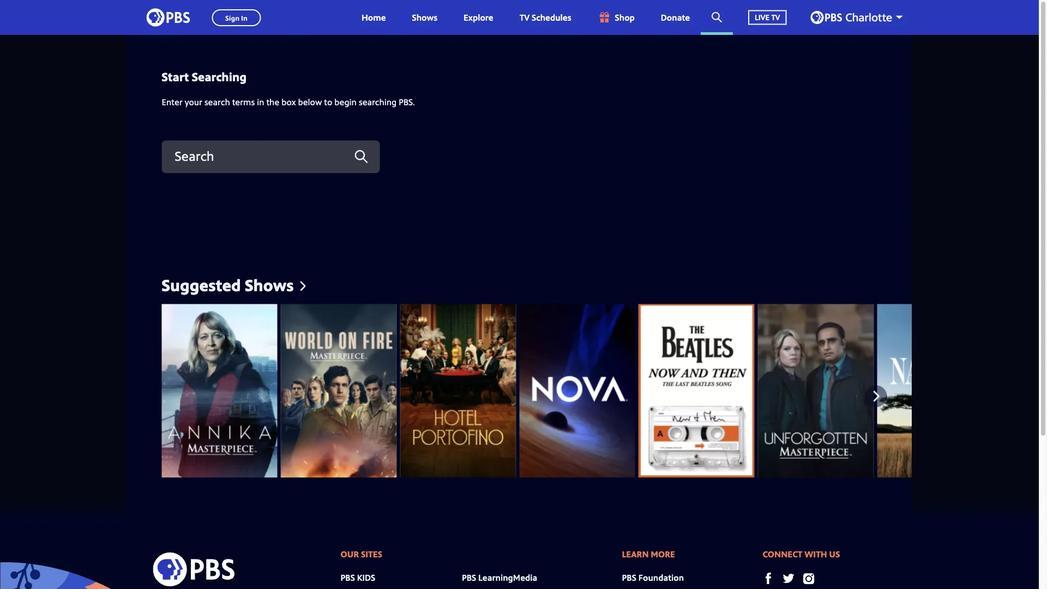 Task type: locate. For each thing, give the bounding box(es) containing it.
0 vertical spatial shows
[[412, 11, 438, 23]]

hotel portofino image
[[400, 304, 516, 478]]

1 vertical spatial shows
[[245, 274, 294, 296]]

donate
[[661, 11, 690, 23]]

tv
[[520, 11, 530, 23], [772, 12, 780, 22]]

shows link
[[401, 0, 448, 35]]

shop link
[[587, 0, 646, 35]]

enter your search terms in the box below to begin searching pbs.
[[162, 96, 415, 108]]

nova image
[[520, 304, 635, 478]]

2 horizontal spatial pbs
[[622, 571, 636, 583]]

tv schedules link
[[509, 0, 582, 35]]

Search search field
[[162, 140, 380, 173]]

pbs down learn
[[622, 571, 636, 583]]

the
[[266, 96, 279, 108]]

home
[[362, 11, 386, 23]]

suggested shows link
[[162, 274, 306, 296]]

kids
[[357, 571, 375, 583]]

live tv
[[755, 12, 780, 22]]

us
[[829, 548, 840, 560]]

3 pbs from the left
[[622, 571, 636, 583]]

tv left the schedules
[[520, 11, 530, 23]]

shop
[[615, 11, 635, 23]]

1 horizontal spatial shows
[[412, 11, 438, 23]]

shows
[[412, 11, 438, 23], [245, 274, 294, 296]]

pbs for pbs foundation
[[622, 571, 636, 583]]

world on fire image
[[281, 304, 397, 478]]

learn
[[622, 548, 649, 560]]

below
[[298, 96, 322, 108]]

pbs for pbs kids
[[341, 571, 355, 583]]

pbs left the kids
[[341, 571, 355, 583]]

tv right live
[[772, 12, 780, 22]]

donate link
[[650, 0, 701, 35]]

sites
[[361, 548, 382, 560]]

1 pbs from the left
[[341, 571, 355, 583]]

connect with us
[[763, 548, 840, 560]]

pbs kids link
[[341, 571, 375, 583]]

more
[[651, 548, 675, 560]]

to
[[324, 96, 332, 108]]

pbs.
[[399, 96, 415, 108]]

0 horizontal spatial tv
[[520, 11, 530, 23]]

annika image
[[162, 304, 277, 478]]

unforgotten image
[[758, 304, 874, 478]]

schedules
[[532, 11, 571, 23]]

pbs left learningmedia
[[462, 571, 476, 583]]

our sites
[[341, 548, 382, 560]]

pbs charlotte image
[[811, 11, 892, 24]]

start
[[162, 68, 189, 85]]

explore
[[464, 11, 493, 23]]

1 horizontal spatial pbs
[[462, 571, 476, 583]]

0 horizontal spatial pbs
[[341, 571, 355, 583]]

enter
[[162, 96, 183, 108]]

2 pbs from the left
[[462, 571, 476, 583]]

tv schedules
[[520, 11, 571, 23]]

pbs
[[341, 571, 355, 583], [462, 571, 476, 583], [622, 571, 636, 583]]

live
[[755, 12, 770, 22]]



Task type: vqa. For each thing, say whether or not it's contained in the screenshot.
Shop link
yes



Task type: describe. For each thing, give the bounding box(es) containing it.
now and then – the last beatles song (short film) image
[[639, 304, 754, 478]]

live tv link
[[738, 0, 798, 35]]

our
[[341, 548, 359, 560]]

search image
[[712, 12, 722, 22]]

home link
[[351, 0, 397, 35]]

begin
[[335, 96, 357, 108]]

your
[[185, 96, 202, 108]]

pbs foundation link
[[622, 571, 684, 583]]

learningmedia
[[478, 571, 537, 583]]

connect with pbs on twitter (opens in new window) image
[[783, 573, 794, 584]]

pbs learningmedia
[[462, 571, 537, 583]]

shows inside shows link
[[412, 11, 438, 23]]

learn more
[[622, 548, 675, 560]]

next slide image
[[868, 385, 884, 407]]

box
[[282, 96, 296, 108]]

explore link
[[453, 0, 504, 35]]

search
[[204, 96, 230, 108]]

suggested shows
[[162, 274, 294, 296]]

foundation
[[639, 571, 684, 583]]

searching
[[359, 96, 397, 108]]

pbs image
[[146, 5, 190, 30]]

pbs foundation
[[622, 571, 684, 583]]

start searching
[[162, 68, 247, 85]]

connect
[[763, 548, 803, 560]]

searching
[[192, 68, 247, 85]]

with
[[805, 548, 827, 560]]

nature image
[[877, 304, 993, 478]]

suggested
[[162, 274, 241, 296]]

pbs home image
[[153, 549, 235, 589]]

connect with pbs on facebook (opens in new window) image
[[763, 573, 774, 584]]

pbs learningmedia link
[[462, 571, 537, 583]]

terms
[[232, 96, 255, 108]]

in
[[257, 96, 264, 108]]

connect with pbs on instagram (opens in new window) image
[[803, 573, 815, 584]]

pbs kids
[[341, 571, 375, 583]]

1 horizontal spatial tv
[[772, 12, 780, 22]]

0 horizontal spatial shows
[[245, 274, 294, 296]]

pbs for pbs learningmedia
[[462, 571, 476, 583]]



